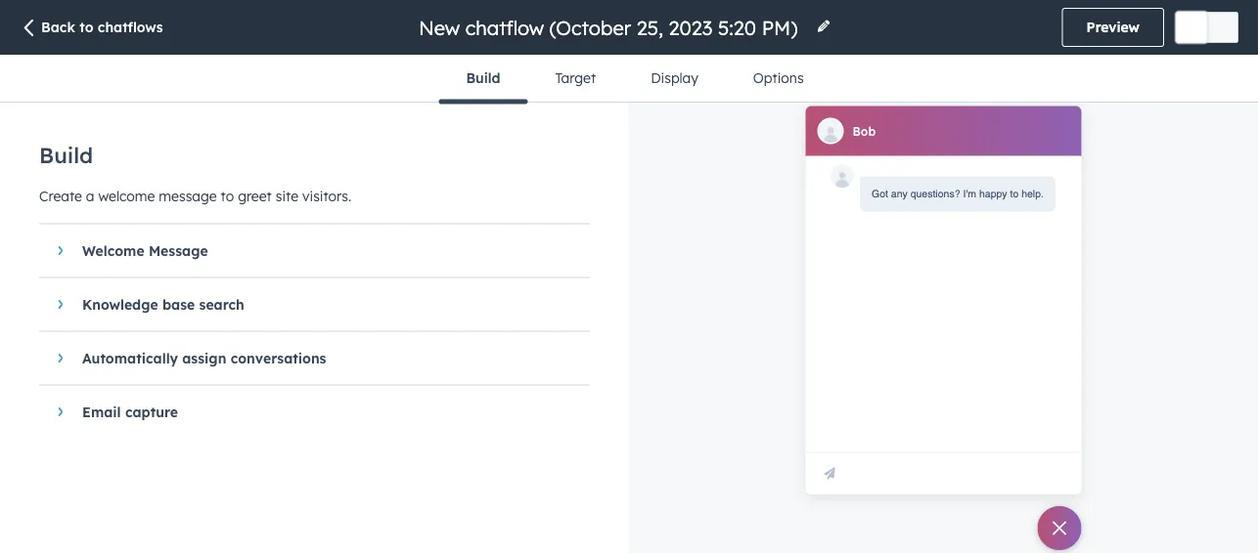 Task type: locate. For each thing, give the bounding box(es) containing it.
caret image
[[58, 245, 63, 257], [58, 299, 63, 311], [58, 353, 63, 365], [58, 407, 63, 418]]

caret image left welcome
[[58, 245, 63, 257]]

caret image left "knowledge"
[[58, 299, 63, 311]]

options button
[[726, 55, 831, 102]]

build left target
[[466, 69, 500, 87]]

build
[[466, 69, 500, 87], [39, 142, 93, 169]]

None field
[[417, 14, 804, 41]]

back to chatflows button
[[20, 18, 163, 39]]

0 vertical spatial to
[[79, 19, 93, 36]]

caret image inside email capture dropdown button
[[58, 407, 63, 418]]

back to chatflows
[[41, 19, 163, 36]]

0 vertical spatial build
[[466, 69, 500, 87]]

navigation
[[439, 55, 831, 104]]

create a welcome message to greet site visitors.
[[39, 187, 351, 205]]

base
[[162, 296, 195, 313]]

2 caret image from the top
[[58, 299, 63, 311]]

caret image inside knowledge base search dropdown button
[[58, 299, 63, 311]]

caret image left email
[[58, 407, 63, 418]]

1 caret image from the top
[[58, 245, 63, 257]]

site
[[276, 187, 299, 205]]

1 horizontal spatial build
[[466, 69, 500, 87]]

navigation containing build
[[439, 55, 831, 104]]

4 caret image from the top
[[58, 407, 63, 418]]

build up create
[[39, 142, 93, 169]]

1 vertical spatial to
[[221, 187, 234, 205]]

a
[[86, 187, 94, 205]]

capture
[[125, 404, 178, 421]]

to left greet
[[221, 187, 234, 205]]

3 caret image from the top
[[58, 353, 63, 365]]

display
[[651, 69, 699, 87]]

0 horizontal spatial build
[[39, 142, 93, 169]]

to
[[79, 19, 93, 36], [221, 187, 234, 205]]

caret image inside automatically assign conversations dropdown button
[[58, 353, 63, 365]]

caret image left the automatically
[[58, 353, 63, 365]]

1 vertical spatial build
[[39, 142, 93, 169]]

welcome
[[98, 187, 155, 205]]

caret image inside welcome message dropdown button
[[58, 245, 63, 257]]

caret image for automatically assign conversations
[[58, 353, 63, 365]]

welcome message
[[82, 242, 208, 260]]

target
[[555, 69, 596, 87]]

to right back
[[79, 19, 93, 36]]

automatically
[[82, 350, 178, 367]]

0 horizontal spatial to
[[79, 19, 93, 36]]

knowledge
[[82, 296, 158, 313]]



Task type: describe. For each thing, give the bounding box(es) containing it.
welcome message button
[[39, 225, 570, 277]]

display button
[[624, 55, 726, 102]]

conversations
[[231, 350, 326, 367]]

visitors.
[[302, 187, 351, 205]]

target button
[[528, 55, 624, 102]]

search
[[199, 296, 244, 313]]

to inside button
[[79, 19, 93, 36]]

email
[[82, 404, 121, 421]]

automatically assign conversations button
[[39, 332, 570, 385]]

chatflows
[[98, 19, 163, 36]]

caret image for welcome message
[[58, 245, 63, 257]]

build inside button
[[466, 69, 500, 87]]

preview
[[1087, 19, 1140, 36]]

caret image for email capture
[[58, 407, 63, 418]]

options
[[753, 69, 804, 87]]

assign
[[182, 350, 226, 367]]

build button
[[439, 55, 528, 104]]

greet
[[238, 187, 272, 205]]

email capture
[[82, 404, 178, 421]]

message
[[149, 242, 208, 260]]

knowledge base search button
[[39, 278, 570, 331]]

back
[[41, 19, 75, 36]]

caret image for knowledge base search
[[58, 299, 63, 311]]

knowledge base search
[[82, 296, 244, 313]]

message
[[159, 187, 217, 205]]

welcome
[[82, 242, 144, 260]]

preview button
[[1062, 8, 1164, 47]]

automatically assign conversations
[[82, 350, 326, 367]]

create
[[39, 187, 82, 205]]

1 horizontal spatial to
[[221, 187, 234, 205]]

email capture button
[[39, 386, 570, 439]]



Task type: vqa. For each thing, say whether or not it's contained in the screenshot.
responds
no



